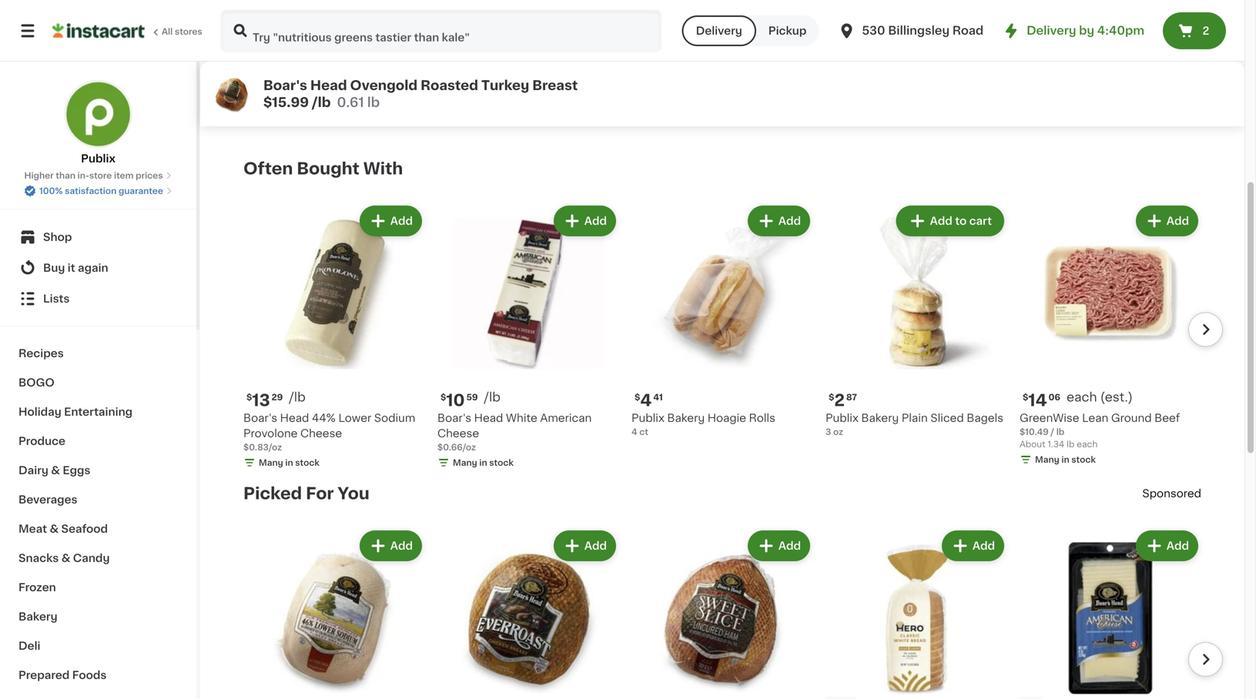 Task type: locate. For each thing, give the bounding box(es) containing it.
0 vertical spatial turkey
[[575, 42, 612, 53]]

0 horizontal spatial cheese
[[300, 428, 342, 439]]

lb
[[367, 96, 380, 109], [1057, 428, 1065, 437], [1067, 440, 1075, 449]]

$ left 06 at the right
[[1023, 393, 1029, 402]]

/lb inside 'boar's head ovengold roasted turkey breast $15.99 /lb 0.61 lb'
[[312, 96, 331, 109]]

add button
[[361, 207, 421, 235], [555, 207, 615, 235], [749, 207, 809, 235], [1138, 207, 1197, 235], [361, 532, 421, 560], [555, 532, 615, 560], [749, 532, 809, 560], [944, 532, 1003, 560], [1138, 532, 1197, 560]]

$ inside $ 13 29
[[247, 393, 252, 402]]

100% satisfaction guarantee button
[[24, 182, 172, 197]]

each inside greenwise lean ground beef $10.49 / lb about 1.34 lb each
[[1077, 440, 1098, 449]]

product group containing 10
[[438, 203, 619, 472]]

publix logo image
[[64, 80, 132, 148]]

greenwise
[[1020, 413, 1080, 424]]

boar's up $15.99
[[263, 79, 307, 92]]

lb right 1.34
[[1067, 440, 1075, 449]]

/lb inside "$13.29 per pound" element
[[289, 391, 306, 404]]

$ inside $ 10 59
[[441, 393, 446, 402]]

many in stock
[[1035, 456, 1096, 464], [259, 459, 320, 467], [453, 459, 514, 467]]

in
[[1062, 456, 1070, 464], [285, 459, 293, 467], [479, 459, 487, 467]]

publix up oz
[[826, 413, 859, 424]]

$ for 14
[[1023, 393, 1029, 402]]

4 left 41
[[640, 393, 652, 409]]

1 horizontal spatial breast
[[614, 42, 650, 53]]

1 horizontal spatial 2
[[1203, 25, 1210, 36]]

head down 29
[[280, 413, 309, 424]]

1 vertical spatial breast
[[532, 79, 578, 92]]

shop
[[43, 232, 72, 243]]

dairy
[[18, 465, 48, 476]]

bakery for 4
[[667, 413, 705, 424]]

holiday entertaining
[[18, 407, 133, 418]]

again
[[78, 263, 108, 273]]

sodium inside turkey breast water contains less than 1.5% of salt,sugar, sodium phosphate,dextrose, coated with: dextrose sea salt honey solids (refinery syrup honey) paprika,spices onion 2% or less of natural flavors, extractives of paprika and turmeric.
[[634, 57, 675, 68]]

many down $0.83/oz
[[259, 459, 283, 467]]

many down 1.34
[[1035, 456, 1060, 464]]

0 vertical spatial &
[[51, 465, 60, 476]]

2 cheese from the left
[[438, 428, 479, 439]]

of down '(refinery'
[[755, 88, 768, 99]]

lb for 1.34
[[1067, 440, 1075, 449]]

2 vertical spatial lb
[[1067, 440, 1075, 449]]

recipes
[[18, 348, 64, 359]]

$ left 29
[[247, 393, 252, 402]]

flavors,
[[813, 88, 855, 99]]

holiday
[[18, 407, 61, 418]]

lb inside 'boar's head ovengold roasted turkey breast $15.99 /lb 0.61 lb'
[[367, 96, 380, 109]]

/lb
[[312, 96, 331, 109], [289, 391, 306, 404], [484, 391, 501, 404]]

sliced
[[931, 413, 964, 424]]

0 horizontal spatial in
[[285, 459, 293, 467]]

& right meat
[[50, 524, 59, 535]]

product group containing 13
[[243, 203, 425, 472]]

/lb left 0.61
[[312, 96, 331, 109]]

in for 10
[[479, 459, 487, 467]]

bakery down frozen
[[18, 612, 57, 622]]

2 horizontal spatial of
[[822, 42, 836, 53]]

0 horizontal spatial sodium
[[374, 413, 415, 424]]

$ for 2
[[829, 393, 835, 402]]

bakery inside publix bakery plain sliced bagels 3 oz
[[862, 413, 899, 424]]

1 item carousel region from the top
[[243, 197, 1223, 479]]

1 horizontal spatial in
[[479, 459, 487, 467]]

all
[[162, 27, 173, 36]]

many in stock down '$0.66/oz'
[[453, 459, 514, 467]]

0 horizontal spatial many in stock
[[259, 459, 320, 467]]

1 horizontal spatial delivery
[[1027, 25, 1077, 36]]

item carousel region
[[243, 197, 1223, 479], [243, 522, 1223, 699]]

deli link
[[9, 632, 187, 661]]

0 horizontal spatial head
[[280, 413, 309, 424]]

produce link
[[9, 427, 187, 456]]

2 horizontal spatial many
[[1035, 456, 1060, 464]]

boar's inside boar's head white american cheese $0.66/oz
[[438, 413, 472, 424]]

add
[[390, 216, 413, 227], [585, 216, 607, 227], [779, 216, 801, 227], [930, 216, 953, 227], [1167, 216, 1189, 227], [390, 541, 413, 552], [585, 541, 607, 552], [779, 541, 801, 552], [973, 541, 995, 552], [1167, 541, 1189, 552]]

sea
[[628, 73, 648, 83]]

2 horizontal spatial publix
[[826, 413, 859, 424]]

$ left 41
[[635, 393, 640, 402]]

sodium up salt
[[634, 57, 675, 68]]

of right 1.5%
[[822, 42, 836, 53]]

guarantee
[[119, 187, 163, 195]]

1 horizontal spatial of
[[755, 88, 768, 99]]

stock for 13
[[295, 459, 320, 467]]

lb for 0.61
[[367, 96, 380, 109]]

instacart logo image
[[52, 22, 145, 40]]

0 horizontal spatial many
[[259, 459, 283, 467]]

solids
[[713, 73, 746, 83]]

bogo link
[[9, 368, 187, 398]]

4 $ from the left
[[829, 393, 835, 402]]

0 horizontal spatial turkey
[[481, 79, 529, 92]]

0 horizontal spatial lb
[[367, 96, 380, 109]]

higher than in-store item prices link
[[24, 169, 172, 182]]

0 horizontal spatial bakery
[[18, 612, 57, 622]]

each down lean
[[1077, 440, 1098, 449]]

delivery up contains
[[696, 25, 742, 36]]

breast inside turkey breast water contains less than 1.5% of salt,sugar, sodium phosphate,dextrose, coated with: dextrose sea salt honey solids (refinery syrup honey) paprika,spices onion 2% or less of natural flavors, extractives of paprika and turmeric.
[[614, 42, 650, 53]]

13
[[252, 393, 270, 409]]

0 horizontal spatial delivery
[[696, 25, 742, 36]]

$ inside $ 14 06
[[1023, 393, 1029, 402]]

bought
[[297, 161, 360, 177]]

than
[[766, 42, 793, 53]]

cheese
[[300, 428, 342, 439], [438, 428, 479, 439]]

2 item carousel region from the top
[[243, 522, 1223, 699]]

turkey right roasted
[[481, 79, 529, 92]]

turkey up salt,sugar,
[[575, 42, 612, 53]]

$ for 4
[[635, 393, 640, 402]]

oz
[[833, 428, 844, 437]]

each up lean
[[1067, 391, 1097, 404]]

phosphate,dextrose,
[[678, 57, 790, 68]]

breast down salt,sugar,
[[532, 79, 578, 92]]

sodium right lower
[[374, 413, 415, 424]]

/
[[1051, 428, 1055, 437]]

ct
[[640, 428, 649, 437]]

&
[[51, 465, 60, 476], [50, 524, 59, 535], [61, 553, 70, 564]]

cheese down 44%
[[300, 428, 342, 439]]

& left eggs
[[51, 465, 60, 476]]

turkey
[[575, 42, 612, 53], [481, 79, 529, 92]]

0.61
[[337, 96, 364, 109]]

/lb right 59
[[484, 391, 501, 404]]

1 horizontal spatial turkey
[[575, 42, 612, 53]]

publix for 2
[[826, 413, 859, 424]]

0 vertical spatial lb
[[367, 96, 380, 109]]

many down '$0.66/oz'
[[453, 459, 477, 467]]

in-
[[78, 171, 89, 180]]

publix link
[[64, 80, 132, 166]]

head down 59
[[474, 413, 503, 424]]

buy it again
[[43, 263, 108, 273]]

1 vertical spatial &
[[50, 524, 59, 535]]

1 vertical spatial sodium
[[374, 413, 415, 424]]

delivery inside button
[[696, 25, 742, 36]]

boar's head ovengold roasted turkey breast $15.99 /lb 0.61 lb
[[263, 79, 578, 109]]

contains
[[687, 42, 735, 53]]

publix inside "publix bakery hoagie rolls 4 ct"
[[632, 413, 665, 424]]

less up turmeric. on the top right of the page
[[727, 88, 752, 99]]

item
[[114, 171, 134, 180]]

in down boar's head white american cheese $0.66/oz
[[479, 459, 487, 467]]

1 horizontal spatial 4
[[640, 393, 652, 409]]

snacks & candy
[[18, 553, 110, 564]]

3 $ from the left
[[635, 393, 640, 402]]

beef
[[1155, 413, 1180, 424]]

$10.49
[[1020, 428, 1049, 437]]

1 vertical spatial lb
[[1057, 428, 1065, 437]]

stock up picked for you
[[295, 459, 320, 467]]

1 horizontal spatial sodium
[[634, 57, 675, 68]]

publix up higher than in-store item prices link
[[81, 153, 115, 164]]

1.34
[[1048, 440, 1065, 449]]

breast up sea
[[614, 42, 650, 53]]

product group
[[243, 203, 425, 472], [438, 203, 619, 472], [632, 203, 814, 438], [826, 203, 1008, 438], [1020, 203, 1202, 469], [243, 528, 425, 699], [438, 528, 619, 699], [632, 528, 814, 699], [826, 528, 1008, 699], [1020, 528, 1202, 699]]

0 vertical spatial of
[[822, 42, 836, 53]]

1 horizontal spatial head
[[310, 79, 347, 92]]

2 button
[[1163, 12, 1226, 49]]

0 horizontal spatial 4
[[632, 428, 638, 437]]

in down 1.34
[[1062, 456, 1070, 464]]

/lb inside $10.59 per pound element
[[484, 391, 501, 404]]

$ inside $ 2 87
[[829, 393, 835, 402]]

boar's down 13
[[243, 413, 277, 424]]

prepared foods link
[[9, 661, 187, 690]]

0 horizontal spatial stock
[[295, 459, 320, 467]]

0 vertical spatial each
[[1067, 391, 1097, 404]]

1 horizontal spatial bakery
[[667, 413, 705, 424]]

2 horizontal spatial /lb
[[484, 391, 501, 404]]

less up phosphate,dextrose,
[[738, 42, 763, 53]]

stock down boar's head white american cheese $0.66/oz
[[489, 459, 514, 467]]

satisfaction
[[65, 187, 117, 195]]

breast inside 'boar's head ovengold roasted turkey breast $15.99 /lb 0.61 lb'
[[532, 79, 578, 92]]

1 horizontal spatial stock
[[489, 459, 514, 467]]

1 $ from the left
[[247, 393, 252, 402]]

publix up ct
[[632, 413, 665, 424]]

1 horizontal spatial publix
[[632, 413, 665, 424]]

4 left ct
[[632, 428, 638, 437]]

honey)
[[832, 73, 872, 83]]

2
[[1203, 25, 1210, 36], [835, 393, 845, 409]]

dairy & eggs
[[18, 465, 90, 476]]

boar's head white american cheese $0.66/oz
[[438, 413, 592, 452]]

honey
[[674, 73, 710, 83]]

$14.06 each (estimated) element
[[1020, 391, 1202, 411]]

lb down ovengold
[[367, 96, 380, 109]]

1 horizontal spatial many in stock
[[453, 459, 514, 467]]

in down provolone
[[285, 459, 293, 467]]

0 vertical spatial breast
[[614, 42, 650, 53]]

2 horizontal spatial in
[[1062, 456, 1070, 464]]

$
[[247, 393, 252, 402], [441, 393, 446, 402], [635, 393, 640, 402], [829, 393, 835, 402], [1023, 393, 1029, 402]]

1 vertical spatial item carousel region
[[243, 522, 1223, 699]]

2 horizontal spatial many in stock
[[1035, 456, 1096, 464]]

higher than in-store item prices
[[24, 171, 163, 180]]

publix inside publix bakery plain sliced bagels 3 oz
[[826, 413, 859, 424]]

0 horizontal spatial /lb
[[289, 391, 306, 404]]

1 vertical spatial each
[[1077, 440, 1098, 449]]

cart
[[970, 216, 992, 227]]

snacks & candy link
[[9, 544, 187, 573]]

boar's inside boar's head 44% lower sodium provolone cheese $0.83/oz
[[243, 413, 277, 424]]

bakery for 2
[[862, 413, 899, 424]]

1 vertical spatial 4
[[632, 428, 638, 437]]

add to cart button
[[898, 207, 1003, 235]]

0 vertical spatial 2
[[1203, 25, 1210, 36]]

& left 'candy'
[[61, 553, 70, 564]]

100% satisfaction guarantee
[[39, 187, 163, 195]]

0 vertical spatial sodium
[[634, 57, 675, 68]]

less
[[738, 42, 763, 53], [727, 88, 752, 99]]

delivery
[[1027, 25, 1077, 36], [696, 25, 742, 36]]

roasted
[[421, 79, 478, 92]]

publix bakery hoagie rolls 4 ct
[[632, 413, 776, 437]]

$ left 87
[[829, 393, 835, 402]]

$0.66/oz
[[438, 443, 476, 452]]

1 vertical spatial turkey
[[481, 79, 529, 92]]

0 vertical spatial 4
[[640, 393, 652, 409]]

2 horizontal spatial head
[[474, 413, 503, 424]]

head inside boar's head white american cheese $0.66/oz
[[474, 413, 503, 424]]

coated
[[793, 57, 833, 68]]

$ inside "$ 4 41"
[[635, 393, 640, 402]]

than
[[56, 171, 75, 180]]

1 cheese from the left
[[300, 428, 342, 439]]

14
[[1029, 393, 1047, 409]]

0 vertical spatial item carousel region
[[243, 197, 1223, 479]]

1 horizontal spatial /lb
[[312, 96, 331, 109]]

0 horizontal spatial breast
[[532, 79, 578, 92]]

2 vertical spatial &
[[61, 553, 70, 564]]

head for 13
[[280, 413, 309, 424]]

$0.83/oz
[[243, 443, 282, 452]]

5 $ from the left
[[1023, 393, 1029, 402]]

0 horizontal spatial of
[[638, 103, 652, 114]]

bakery left "plain"
[[862, 413, 899, 424]]

1 horizontal spatial cheese
[[438, 428, 479, 439]]

boar's inside 'boar's head ovengold roasted turkey breast $15.99 /lb 0.61 lb'
[[263, 79, 307, 92]]

by
[[1079, 25, 1095, 36]]

2 horizontal spatial bakery
[[862, 413, 899, 424]]

4 inside "publix bakery hoagie rolls 4 ct"
[[632, 428, 638, 437]]

sodium
[[634, 57, 675, 68], [374, 413, 415, 424]]

stock down greenwise lean ground beef $10.49 / lb about 1.34 lb each
[[1072, 456, 1096, 464]]

$10.59 per pound element
[[438, 391, 619, 411]]

boar's down 10
[[438, 413, 472, 424]]

/lb right 29
[[289, 391, 306, 404]]

of
[[822, 42, 836, 53], [755, 88, 768, 99], [638, 103, 652, 114]]

0 horizontal spatial 2
[[835, 393, 845, 409]]

head inside boar's head 44% lower sodium provolone cheese $0.83/oz
[[280, 413, 309, 424]]

cheese up '$0.66/oz'
[[438, 428, 479, 439]]

1 vertical spatial 2
[[835, 393, 845, 409]]

1 horizontal spatial many
[[453, 459, 477, 467]]

1 horizontal spatial lb
[[1057, 428, 1065, 437]]

bogo
[[18, 377, 55, 388]]

lb right /
[[1057, 428, 1065, 437]]

bakery left "hoagie"
[[667, 413, 705, 424]]

lists link
[[9, 283, 187, 314]]

2 $ from the left
[[441, 393, 446, 402]]

of left paprika
[[638, 103, 652, 114]]

bakery inside "publix bakery hoagie rolls 4 ct"
[[667, 413, 705, 424]]

buy it again link
[[9, 253, 187, 283]]

many in stock down $0.83/oz
[[259, 459, 320, 467]]

None search field
[[220, 9, 662, 52]]

american
[[540, 413, 592, 424]]

many in stock down 1.34
[[1035, 456, 1096, 464]]

head up 0.61
[[310, 79, 347, 92]]

$ left 59
[[441, 393, 446, 402]]

2 horizontal spatial lb
[[1067, 440, 1075, 449]]

delivery left by
[[1027, 25, 1077, 36]]



Task type: describe. For each thing, give the bounding box(es) containing it.
$ for 10
[[441, 393, 446, 402]]

$ for 13
[[247, 393, 252, 402]]

item carousel region containing 13
[[243, 197, 1223, 479]]

eggs
[[63, 465, 90, 476]]

& for dairy
[[51, 465, 60, 476]]

sodium inside boar's head 44% lower sodium provolone cheese $0.83/oz
[[374, 413, 415, 424]]

1 vertical spatial of
[[755, 88, 768, 99]]

extractives
[[575, 103, 636, 114]]

100%
[[39, 187, 63, 195]]

candy
[[73, 553, 110, 564]]

shop link
[[9, 222, 187, 253]]

onion
[[656, 88, 689, 99]]

pickup
[[769, 25, 807, 36]]

0 horizontal spatial publix
[[81, 153, 115, 164]]

deli
[[18, 641, 40, 652]]

turkey breast water contains less than 1.5% of salt,sugar, sodium phosphate,dextrose, coated with: dextrose sea salt honey solids (refinery syrup honey) paprika,spices onion 2% or less of natural flavors, extractives of paprika and turmeric.
[[575, 42, 872, 114]]

boar's for 13
[[243, 413, 277, 424]]

& for meat
[[50, 524, 59, 535]]

dextrose
[[575, 73, 625, 83]]

cheese inside boar's head 44% lower sodium provolone cheese $0.83/oz
[[300, 428, 342, 439]]

2%
[[692, 88, 708, 99]]

turmeric.
[[721, 103, 772, 114]]

10
[[446, 393, 465, 409]]

about
[[1020, 440, 1046, 449]]

all stores link
[[52, 9, 203, 52]]

many for 10
[[453, 459, 477, 467]]

many for 13
[[259, 459, 283, 467]]

nsored
[[1164, 489, 1202, 499]]

salt,sugar,
[[575, 57, 631, 68]]

with
[[363, 161, 403, 177]]

greenwise lean ground beef $10.49 / lb about 1.34 lb each
[[1020, 413, 1180, 449]]

beverages link
[[9, 485, 187, 515]]

turkey inside turkey breast water contains less than 1.5% of salt,sugar, sodium phosphate,dextrose, coated with: dextrose sea salt honey solids (refinery syrup honey) paprika,spices onion 2% or less of natural flavors, extractives of paprika and turmeric.
[[575, 42, 612, 53]]

picked for you
[[243, 486, 370, 502]]

road
[[953, 25, 984, 36]]

dairy & eggs link
[[9, 456, 187, 485]]

head inside 'boar's head ovengold roasted turkey breast $15.99 /lb 0.61 lb'
[[310, 79, 347, 92]]

stock for 10
[[489, 459, 514, 467]]

530 billingsley road
[[862, 25, 984, 36]]

$ 4 41
[[635, 393, 663, 409]]

delivery by 4:40pm link
[[1002, 22, 1145, 40]]

0 vertical spatial less
[[738, 42, 763, 53]]

prepared
[[18, 670, 70, 681]]

lean
[[1082, 413, 1109, 424]]

2 vertical spatial of
[[638, 103, 652, 114]]

530 billingsley road button
[[838, 9, 984, 52]]

billingsley
[[888, 25, 950, 36]]

delivery button
[[682, 15, 756, 46]]

cheese inside boar's head white american cheese $0.66/oz
[[438, 428, 479, 439]]

1 vertical spatial less
[[727, 88, 752, 99]]

pickup button
[[756, 15, 819, 46]]

2 inside "product" 'group'
[[835, 393, 845, 409]]

/lb for 13
[[289, 391, 306, 404]]

2 horizontal spatial stock
[[1072, 456, 1096, 464]]

buy
[[43, 263, 65, 273]]

add inside button
[[930, 216, 953, 227]]

29
[[272, 393, 283, 402]]

add to cart
[[930, 216, 992, 227]]

picked
[[243, 486, 302, 502]]

in for 13
[[285, 459, 293, 467]]

Search field
[[222, 11, 661, 51]]

59
[[467, 393, 478, 402]]

$ 13 29
[[247, 393, 283, 409]]

product group containing 2
[[826, 203, 1008, 438]]

frozen link
[[9, 573, 187, 602]]

head for 10
[[474, 413, 503, 424]]

white
[[506, 413, 538, 424]]

turkey inside 'boar's head ovengold roasted turkey breast $15.99 /lb 0.61 lb'
[[481, 79, 529, 92]]

publix for 4
[[632, 413, 665, 424]]

/lb for 10
[[484, 391, 501, 404]]

$13.29 per pound element
[[243, 391, 425, 411]]

product group containing 14
[[1020, 203, 1202, 469]]

44%
[[312, 413, 336, 424]]

item carousel region containing add
[[243, 522, 1223, 699]]

boar's for 10
[[438, 413, 472, 424]]

delivery for delivery by 4:40pm
[[1027, 25, 1077, 36]]

530
[[862, 25, 886, 36]]

boar's head 44% lower sodium provolone cheese $0.83/oz
[[243, 413, 415, 452]]

(refinery
[[749, 73, 795, 83]]

bakery link
[[9, 602, 187, 632]]

rolls
[[749, 413, 776, 424]]

plain
[[902, 413, 928, 424]]

06
[[1049, 393, 1061, 402]]

beverages
[[18, 495, 77, 505]]

spo
[[1143, 489, 1164, 499]]

lower
[[339, 413, 372, 424]]

publix bakery plain sliced bagels 3 oz
[[826, 413, 1004, 437]]

$ 10 59
[[441, 393, 478, 409]]

paprika,spices
[[575, 88, 653, 99]]

each (est.)
[[1067, 391, 1133, 404]]

delivery by 4:40pm
[[1027, 25, 1145, 36]]

meat & seafood
[[18, 524, 108, 535]]

and
[[697, 103, 719, 114]]

or
[[711, 88, 724, 99]]

prepared foods
[[18, 670, 107, 681]]

spo nsored
[[1143, 489, 1202, 499]]

41
[[653, 393, 663, 402]]

many in stock for 10
[[453, 459, 514, 467]]

$15.99
[[263, 96, 309, 109]]

often
[[243, 161, 293, 177]]

many in stock for 13
[[259, 459, 320, 467]]

& for snacks
[[61, 553, 70, 564]]

prices
[[136, 171, 163, 180]]

higher
[[24, 171, 54, 180]]

service type group
[[682, 15, 819, 46]]

natural
[[771, 88, 810, 99]]

meat
[[18, 524, 47, 535]]

2 inside button
[[1203, 25, 1210, 36]]

syrup
[[797, 73, 829, 83]]

product group containing 4
[[632, 203, 814, 438]]

(est.)
[[1101, 391, 1133, 404]]

delivery for delivery
[[696, 25, 742, 36]]

foods
[[72, 670, 107, 681]]

ovengold
[[350, 79, 418, 92]]

for
[[306, 486, 334, 502]]

all stores
[[162, 27, 202, 36]]

snacks
[[18, 553, 59, 564]]



Task type: vqa. For each thing, say whether or not it's contained in the screenshot.
the guarantee
yes



